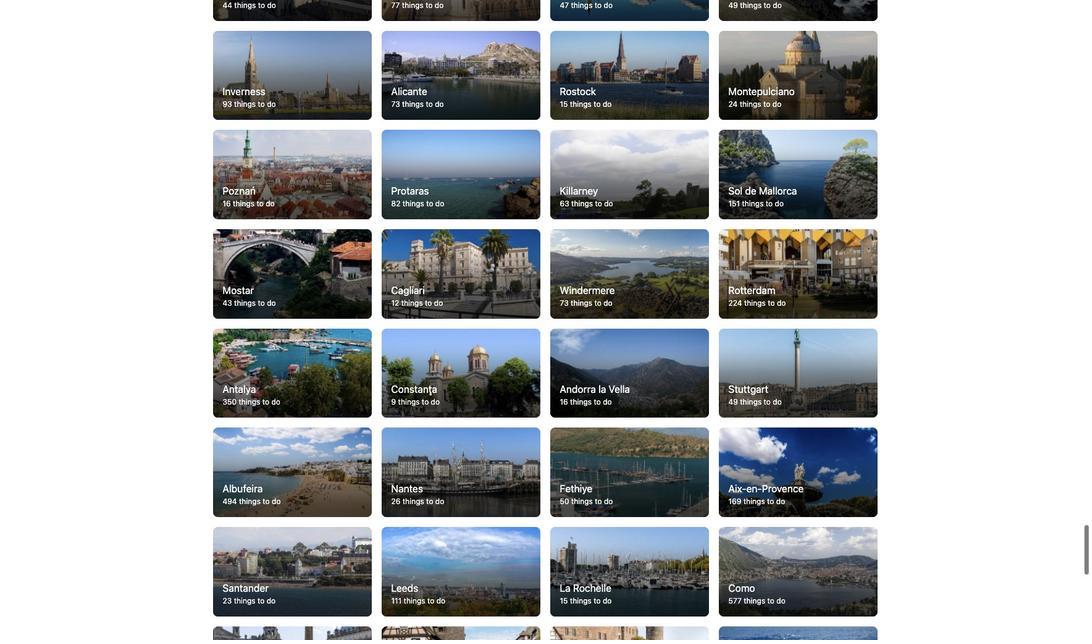 Task type: locate. For each thing, give the bounding box(es) containing it.
0 horizontal spatial 16
[[223, 198, 231, 208]]

things down 'windermere'
[[571, 298, 593, 307]]

43
[[223, 298, 232, 307]]

82
[[392, 198, 401, 208]]

do inside inverness 93 things to do
[[267, 99, 276, 108]]

things down como
[[744, 596, 766, 605]]

things inside alicante 73 things to do
[[402, 99, 424, 108]]

do inside rotterdam 224 things to do
[[777, 298, 786, 307]]

sol
[[729, 185, 743, 196]]

do inside protaras 82 things to do
[[436, 198, 445, 208]]

things down 'stuttgart'
[[741, 397, 762, 406]]

things inside mostar 43 things to do
[[234, 298, 256, 307]]

do inside mostar 43 things to do
[[267, 298, 276, 307]]

windermere 73 things to do
[[560, 284, 615, 307]]

stuttgart 49 things to do
[[729, 383, 782, 406]]

things down fethiye
[[572, 496, 593, 506]]

são roque image
[[719, 0, 878, 20]]

aix en provence image
[[719, 427, 878, 517]]

things inside constanţa 9 things to do
[[398, 397, 420, 406]]

de
[[746, 185, 757, 196]]

do for cagliari
[[434, 298, 443, 307]]

to inside santander 23 things to do
[[258, 596, 265, 605]]

15 down la
[[560, 596, 568, 605]]

to inside montepulciano 24 things to do
[[764, 99, 771, 108]]

0 vertical spatial 15
[[560, 99, 568, 108]]

nantes image
[[382, 427, 540, 517]]

things inside aix-en-provence 169 things to do
[[744, 496, 766, 506]]

to inside como 577 things to do
[[768, 596, 775, 605]]

mallorca
[[760, 185, 798, 196]]

do for rotterdam
[[777, 298, 786, 307]]

things inside stuttgart 49 things to do
[[741, 397, 762, 406]]

things inside como 577 things to do
[[744, 596, 766, 605]]

to inside aix-en-provence 169 things to do
[[768, 496, 775, 506]]

things inside cagliari 12 things to do
[[401, 298, 423, 307]]

do inside 'windermere 73 things to do'
[[604, 298, 613, 307]]

killarney
[[560, 185, 598, 196]]

things for montepulciano
[[740, 99, 762, 108]]

to for fethiye
[[595, 496, 602, 506]]

things down protaras at the left of page
[[403, 198, 424, 208]]

to for antalya
[[262, 397, 270, 406]]

do inside albufeira 494 things to do
[[272, 496, 281, 506]]

como 577 things to do
[[729, 582, 786, 605]]

things inside rotterdam 224 things to do
[[745, 298, 766, 307]]

antalya
[[223, 383, 256, 394]]

things down santander
[[234, 596, 256, 605]]

350
[[223, 397, 237, 406]]

rostock 15 things to do
[[560, 86, 612, 108]]

to inside 'sol de mallorca 151 things to do'
[[766, 198, 773, 208]]

killarney 63 things to do
[[560, 185, 613, 208]]

things for cagliari
[[401, 298, 423, 307]]

do inside fethiye 50 things to do
[[604, 496, 613, 506]]

santander 23 things to do
[[223, 582, 276, 605]]

to inside leeds 111 things to do
[[428, 596, 435, 605]]

73 inside alicante 73 things to do
[[392, 99, 400, 108]]

224
[[729, 298, 743, 307]]

windermere image
[[550, 229, 709, 318]]

stuttgart image
[[719, 328, 878, 417]]

15
[[560, 99, 568, 108], [560, 596, 568, 605]]

things inside fethiye 50 things to do
[[572, 496, 593, 506]]

nantes
[[392, 483, 423, 494]]

provence
[[762, 483, 804, 494]]

do for killarney
[[604, 198, 613, 208]]

la rochelle 15 things to do
[[560, 582, 612, 605]]

12
[[392, 298, 399, 307]]

things inside santander 23 things to do
[[234, 596, 256, 605]]

things down the nantes
[[403, 496, 424, 506]]

la
[[560, 582, 571, 593]]

things down rostock
[[570, 99, 592, 108]]

to for rostock
[[594, 99, 601, 108]]

to inside fethiye 50 things to do
[[595, 496, 602, 506]]

494
[[223, 496, 237, 506]]

1 15 from the top
[[560, 99, 568, 108]]

to
[[258, 99, 265, 108], [426, 99, 433, 108], [594, 99, 601, 108], [764, 99, 771, 108], [257, 198, 264, 208], [426, 198, 434, 208], [595, 198, 602, 208], [766, 198, 773, 208], [258, 298, 265, 307], [425, 298, 432, 307], [595, 298, 602, 307], [768, 298, 775, 307], [262, 397, 270, 406], [422, 397, 429, 406], [594, 397, 601, 406], [764, 397, 771, 406], [263, 496, 270, 506], [426, 496, 434, 506], [595, 496, 602, 506], [768, 496, 775, 506], [258, 596, 265, 605], [428, 596, 435, 605], [594, 596, 601, 605], [768, 596, 775, 605]]

things inside montepulciano 24 things to do
[[740, 99, 762, 108]]

1 vertical spatial 15
[[560, 596, 568, 605]]

things inside protaras 82 things to do
[[403, 198, 424, 208]]

bled image
[[550, 0, 709, 20]]

alicante 73 things to do
[[392, 86, 444, 108]]

to inside rotterdam 224 things to do
[[768, 298, 775, 307]]

santander image
[[213, 527, 372, 616]]

2 15 from the top
[[560, 596, 568, 605]]

do inside nantes 26 things to do
[[436, 496, 445, 506]]

aix-en-provence 169 things to do
[[729, 483, 804, 506]]

do inside 'sol de mallorca 151 things to do'
[[775, 198, 784, 208]]

things inside poznań 16 things to do
[[233, 198, 255, 208]]

things down rotterdam
[[745, 298, 766, 307]]

inverness image
[[213, 30, 372, 120]]

lecce image
[[382, 0, 540, 20]]

do inside killarney 63 things to do
[[604, 198, 613, 208]]

stuttgart
[[729, 383, 769, 394]]

protaras
[[392, 185, 429, 196]]

0 horizontal spatial 73
[[392, 99, 400, 108]]

to inside constanţa 9 things to do
[[422, 397, 429, 406]]

do inside constanţa 9 things to do
[[431, 397, 440, 406]]

things inside 'windermere 73 things to do'
[[571, 298, 593, 307]]

to inside alicante 73 things to do
[[426, 99, 433, 108]]

0 vertical spatial 73
[[392, 99, 400, 108]]

things down montepulciano
[[740, 99, 762, 108]]

do for como
[[777, 596, 786, 605]]

do inside montepulciano 24 things to do
[[773, 99, 782, 108]]

to inside poznań 16 things to do
[[257, 198, 264, 208]]

things for windermere
[[571, 298, 593, 307]]

things inside albufeira 494 things to do
[[239, 496, 261, 506]]

things down leeds
[[404, 596, 426, 605]]

73 down 'windermere'
[[560, 298, 569, 307]]

to for stuttgart
[[764, 397, 771, 406]]

things down the killarney at the top
[[572, 198, 593, 208]]

do inside stuttgart 49 things to do
[[773, 397, 782, 406]]

151
[[729, 198, 740, 208]]

to inside andorra la vella 16 things to do
[[594, 397, 601, 406]]

como
[[729, 582, 756, 593]]

24
[[729, 99, 738, 108]]

63
[[560, 198, 570, 208]]

nantes 26 things to do
[[392, 483, 445, 506]]

things down antalya
[[239, 397, 260, 406]]

16
[[223, 198, 231, 208], [560, 397, 568, 406]]

albufeira
[[223, 483, 263, 494]]

do for constanţa
[[431, 397, 440, 406]]

to inside cagliari 12 things to do
[[425, 298, 432, 307]]

do inside rostock 15 things to do
[[603, 99, 612, 108]]

things down 'poznań'
[[233, 198, 255, 208]]

things down alicante
[[402, 99, 424, 108]]

do inside andorra la vella 16 things to do
[[603, 397, 612, 406]]

15 down rostock
[[560, 99, 568, 108]]

do inside poznań 16 things to do
[[266, 198, 275, 208]]

1 vertical spatial 16
[[560, 397, 568, 406]]

do inside aix-en-provence 169 things to do
[[777, 496, 786, 506]]

1 horizontal spatial 16
[[560, 397, 568, 406]]

montepulciano image
[[719, 30, 878, 120]]

to for como
[[768, 596, 775, 605]]

things inside rostock 15 things to do
[[570, 99, 592, 108]]

to inside inverness 93 things to do
[[258, 99, 265, 108]]

sol de mallorca 151 things to do
[[729, 185, 798, 208]]

things down rochelle
[[570, 596, 592, 605]]

73 inside 'windermere 73 things to do'
[[560, 298, 569, 307]]

16 down 'poznań'
[[223, 198, 231, 208]]

things
[[234, 99, 256, 108], [402, 99, 424, 108], [570, 99, 592, 108], [740, 99, 762, 108], [233, 198, 255, 208], [403, 198, 424, 208], [572, 198, 593, 208], [742, 198, 764, 208], [234, 298, 256, 307], [401, 298, 423, 307], [571, 298, 593, 307], [745, 298, 766, 307], [239, 397, 260, 406], [398, 397, 420, 406], [570, 397, 592, 406], [741, 397, 762, 406], [239, 496, 261, 506], [403, 496, 424, 506], [572, 496, 593, 506], [744, 496, 766, 506], [234, 596, 256, 605], [404, 596, 426, 605], [570, 596, 592, 605], [744, 596, 766, 605]]

things down en-
[[744, 496, 766, 506]]

to for mostar
[[258, 298, 265, 307]]

things for protaras
[[403, 198, 424, 208]]

to inside nantes 26 things to do
[[426, 496, 434, 506]]

do for inverness
[[267, 99, 276, 108]]

fethiye
[[560, 483, 593, 494]]

do inside como 577 things to do
[[777, 596, 786, 605]]

do inside alicante 73 things to do
[[435, 99, 444, 108]]

to for nantes
[[426, 496, 434, 506]]

poznań 16 things to do
[[223, 185, 275, 208]]

do for fethiye
[[604, 496, 613, 506]]

to inside stuttgart 49 things to do
[[764, 397, 771, 406]]

things down mostar
[[234, 298, 256, 307]]

do for albufeira
[[272, 496, 281, 506]]

things down the albufeira
[[239, 496, 261, 506]]

things inside killarney 63 things to do
[[572, 198, 593, 208]]

killarney image
[[550, 129, 709, 219]]

constanţa 9 things to do
[[392, 383, 440, 406]]

to inside albufeira 494 things to do
[[263, 496, 270, 506]]

do for santander
[[267, 596, 276, 605]]

glasgow image
[[213, 626, 372, 640]]

to inside mostar 43 things to do
[[258, 298, 265, 307]]

rotterdam image
[[719, 229, 878, 318]]

do for montepulciano
[[773, 99, 782, 108]]

do inside leeds 111 things to do
[[437, 596, 446, 605]]

montepulciano 24 things to do
[[729, 86, 795, 108]]

things down andorra at the right of page
[[570, 397, 592, 406]]

73
[[392, 99, 400, 108], [560, 298, 569, 307]]

do for stuttgart
[[773, 397, 782, 406]]

cagliari image
[[382, 229, 540, 318]]

to inside killarney 63 things to do
[[595, 198, 602, 208]]

do
[[267, 99, 276, 108], [435, 99, 444, 108], [603, 99, 612, 108], [773, 99, 782, 108], [266, 198, 275, 208], [436, 198, 445, 208], [604, 198, 613, 208], [775, 198, 784, 208], [267, 298, 276, 307], [434, 298, 443, 307], [604, 298, 613, 307], [777, 298, 786, 307], [272, 397, 281, 406], [431, 397, 440, 406], [603, 397, 612, 406], [773, 397, 782, 406], [272, 496, 281, 506], [436, 496, 445, 506], [604, 496, 613, 506], [777, 496, 786, 506], [267, 596, 276, 605], [437, 596, 446, 605], [603, 596, 612, 605], [777, 596, 786, 605]]

things down constanţa
[[398, 397, 420, 406]]

73 down alicante
[[392, 99, 400, 108]]

inverness
[[223, 86, 266, 97]]

protaras 82 things to do
[[392, 185, 445, 208]]

to for cagliari
[[425, 298, 432, 307]]

to inside rostock 15 things to do
[[594, 99, 601, 108]]

things for antalya
[[239, 397, 260, 406]]

to for killarney
[[595, 198, 602, 208]]

albufeira 494 things to do
[[223, 483, 281, 506]]

antalya 350 things to do
[[223, 383, 281, 406]]

mostar
[[223, 284, 254, 295]]

things inside nantes 26 things to do
[[403, 496, 424, 506]]

to inside protaras 82 things to do
[[426, 198, 434, 208]]

things down inverness
[[234, 99, 256, 108]]

leeds
[[392, 582, 418, 593]]

alicante image
[[382, 30, 540, 120]]

constanţa image
[[382, 328, 540, 417]]

to inside 'windermere 73 things to do'
[[595, 298, 602, 307]]

alicante
[[392, 86, 427, 97]]

windermere
[[560, 284, 615, 295]]

things inside 'antalya 350 things to do'
[[239, 397, 260, 406]]

to inside 'antalya 350 things to do'
[[262, 397, 270, 406]]

1 horizontal spatial 73
[[560, 298, 569, 307]]

poznań
[[223, 185, 256, 196]]

0 vertical spatial 16
[[223, 198, 231, 208]]

things down de
[[742, 198, 764, 208]]

things down cagliari
[[401, 298, 423, 307]]

poris de abona image
[[719, 626, 878, 640]]

1 vertical spatial 73
[[560, 298, 569, 307]]

to for constanţa
[[422, 397, 429, 406]]

things for como
[[744, 596, 766, 605]]

9
[[392, 397, 396, 406]]

santander
[[223, 582, 269, 593]]

things inside la rochelle 15 things to do
[[570, 596, 592, 605]]

do inside santander 23 things to do
[[267, 596, 276, 605]]

16 down andorra at the right of page
[[560, 397, 568, 406]]

things inside leeds 111 things to do
[[404, 596, 426, 605]]

things inside inverness 93 things to do
[[234, 99, 256, 108]]

do inside 'antalya 350 things to do'
[[272, 397, 281, 406]]

do inside cagliari 12 things to do
[[434, 298, 443, 307]]



Task type: vqa. For each thing, say whether or not it's contained in the screenshot.


Task type: describe. For each thing, give the bounding box(es) containing it.
antalya image
[[213, 328, 372, 417]]

15 inside rostock 15 things to do
[[560, 99, 568, 108]]

rostock
[[560, 86, 596, 97]]

577
[[729, 596, 742, 605]]

rotterdam
[[729, 284, 776, 295]]

73 for alicante
[[392, 99, 400, 108]]

things for nantes
[[403, 496, 424, 506]]

93
[[223, 99, 232, 108]]

montepulciano
[[729, 86, 795, 97]]

leeds 111 things to do
[[392, 582, 446, 605]]

to for leeds
[[428, 596, 435, 605]]

protaras image
[[382, 129, 540, 219]]

to for protaras
[[426, 198, 434, 208]]

things for albufeira
[[239, 496, 261, 506]]

andorra la vella image
[[550, 328, 709, 417]]

to for alicante
[[426, 99, 433, 108]]

andorra la vella 16 things to do
[[560, 383, 630, 406]]

things for rotterdam
[[745, 298, 766, 307]]

en-
[[747, 483, 762, 494]]

montpellier image
[[213, 0, 372, 20]]

things for killarney
[[572, 198, 593, 208]]

do for alicante
[[435, 99, 444, 108]]

to inside la rochelle 15 things to do
[[594, 596, 601, 605]]

la rochelle image
[[550, 527, 709, 616]]

things for stuttgart
[[741, 397, 762, 406]]

things for santander
[[234, 596, 256, 605]]

poznań image
[[213, 129, 372, 219]]

things inside 'sol de mallorca 151 things to do'
[[742, 198, 764, 208]]

things for poznań
[[233, 198, 255, 208]]

49
[[729, 397, 738, 406]]

mostar 43 things to do
[[223, 284, 276, 307]]

strasbourg image
[[382, 626, 540, 640]]

mostar image
[[213, 229, 372, 318]]

23
[[223, 596, 232, 605]]

cagliari 12 things to do
[[392, 284, 443, 307]]

things for constanţa
[[398, 397, 420, 406]]

do for windermere
[[604, 298, 613, 307]]

fethiye image
[[550, 427, 709, 517]]

inverness 93 things to do
[[223, 86, 276, 108]]

como image
[[719, 527, 878, 616]]

73 for windermere
[[560, 298, 569, 307]]

to for windermere
[[595, 298, 602, 307]]

albufeira image
[[213, 427, 372, 517]]

169
[[729, 496, 742, 506]]

do for poznań
[[266, 198, 275, 208]]

16 inside poznań 16 things to do
[[223, 198, 231, 208]]

leeds image
[[382, 527, 540, 616]]

cagliari
[[392, 284, 425, 295]]

things for mostar
[[234, 298, 256, 307]]

to for albufeira
[[263, 496, 270, 506]]

111
[[392, 596, 402, 605]]

do for rostock
[[603, 99, 612, 108]]

things for rostock
[[570, 99, 592, 108]]

aix-
[[729, 483, 747, 494]]

do for protaras
[[436, 198, 445, 208]]

15 inside la rochelle 15 things to do
[[560, 596, 568, 605]]

to for rotterdam
[[768, 298, 775, 307]]

la
[[599, 383, 606, 394]]

things for fethiye
[[572, 496, 593, 506]]

to for inverness
[[258, 99, 265, 108]]

do for leeds
[[437, 596, 446, 605]]

16 inside andorra la vella 16 things to do
[[560, 397, 568, 406]]

things for alicante
[[402, 99, 424, 108]]

things for inverness
[[234, 99, 256, 108]]

vella
[[609, 383, 630, 394]]

to for montepulciano
[[764, 99, 771, 108]]

sol de mallorca image
[[719, 129, 878, 219]]

50
[[560, 496, 569, 506]]

rotterdam 224 things to do
[[729, 284, 786, 307]]

andorra
[[560, 383, 596, 394]]

rochelle
[[573, 582, 612, 593]]

things inside andorra la vella 16 things to do
[[570, 397, 592, 406]]

nuremberg image
[[550, 626, 709, 640]]

do for antalya
[[272, 397, 281, 406]]

things for leeds
[[404, 596, 426, 605]]

to for santander
[[258, 596, 265, 605]]

to for poznań
[[257, 198, 264, 208]]

do for mostar
[[267, 298, 276, 307]]

do for nantes
[[436, 496, 445, 506]]

constanţa
[[392, 383, 437, 394]]

rostock image
[[550, 30, 709, 120]]

fethiye 50 things to do
[[560, 483, 613, 506]]

do inside la rochelle 15 things to do
[[603, 596, 612, 605]]

26
[[392, 496, 401, 506]]



